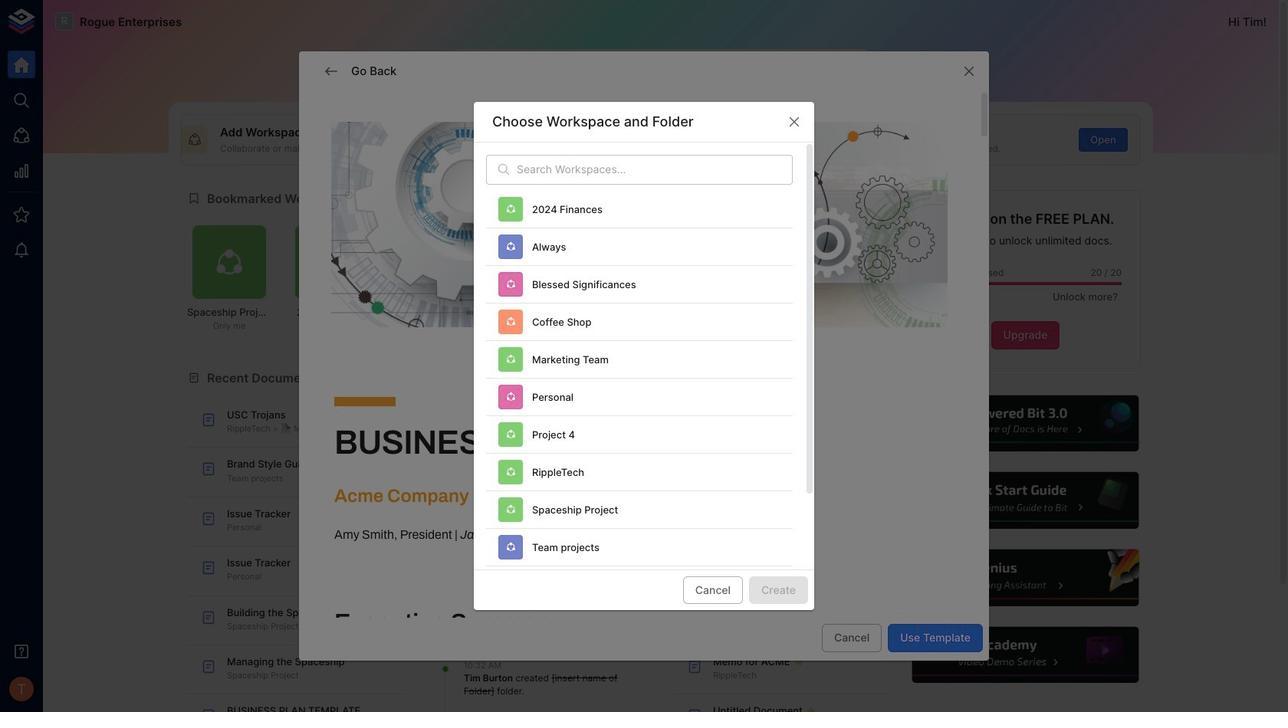 Task type: locate. For each thing, give the bounding box(es) containing it.
Search Workspaces... text field
[[517, 155, 793, 185]]

help image
[[911, 393, 1142, 454], [911, 471, 1142, 532], [911, 548, 1142, 609], [911, 625, 1142, 686]]

dialog
[[299, 51, 990, 713], [474, 102, 815, 648]]

3 help image from the top
[[911, 548, 1142, 609]]



Task type: describe. For each thing, give the bounding box(es) containing it.
2 help image from the top
[[911, 471, 1142, 532]]

4 help image from the top
[[911, 625, 1142, 686]]

1 help image from the top
[[911, 393, 1142, 454]]



Task type: vqa. For each thing, say whether or not it's contained in the screenshot.
Go Back icon in the left top of the page
no



